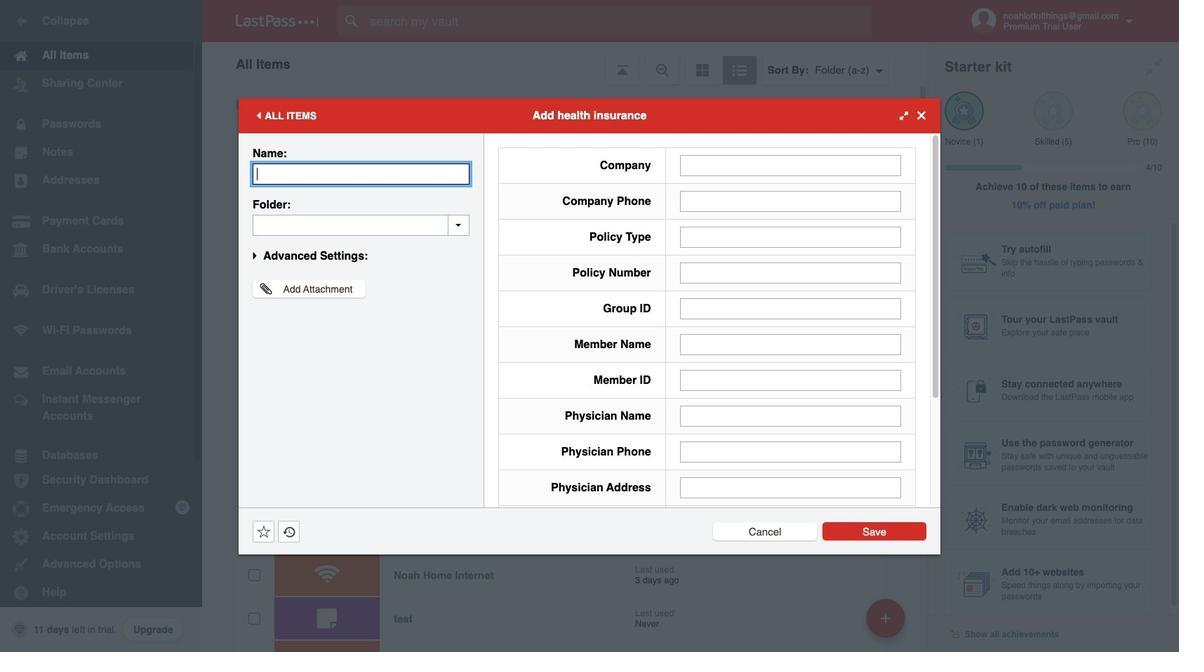 Task type: describe. For each thing, give the bounding box(es) containing it.
main navigation navigation
[[0, 0, 202, 652]]

vault options navigation
[[202, 42, 928, 84]]

lastpass image
[[236, 15, 319, 27]]

new item image
[[881, 613, 891, 623]]



Task type: locate. For each thing, give the bounding box(es) containing it.
None text field
[[680, 155, 902, 176], [680, 191, 902, 212], [680, 262, 902, 283], [680, 334, 902, 355], [680, 370, 902, 391], [680, 441, 902, 462], [680, 155, 902, 176], [680, 191, 902, 212], [680, 262, 902, 283], [680, 334, 902, 355], [680, 370, 902, 391], [680, 441, 902, 462]]

dialog
[[239, 98, 941, 644]]

None text field
[[253, 163, 470, 184], [253, 215, 470, 236], [680, 226, 902, 248], [680, 298, 902, 319], [680, 406, 902, 427], [680, 477, 902, 498], [253, 163, 470, 184], [253, 215, 470, 236], [680, 226, 902, 248], [680, 298, 902, 319], [680, 406, 902, 427], [680, 477, 902, 498]]

new item navigation
[[862, 595, 914, 652]]

Search search field
[[338, 6, 900, 37]]

search my vault text field
[[338, 6, 900, 37]]



Task type: vqa. For each thing, say whether or not it's contained in the screenshot.
the New item element
no



